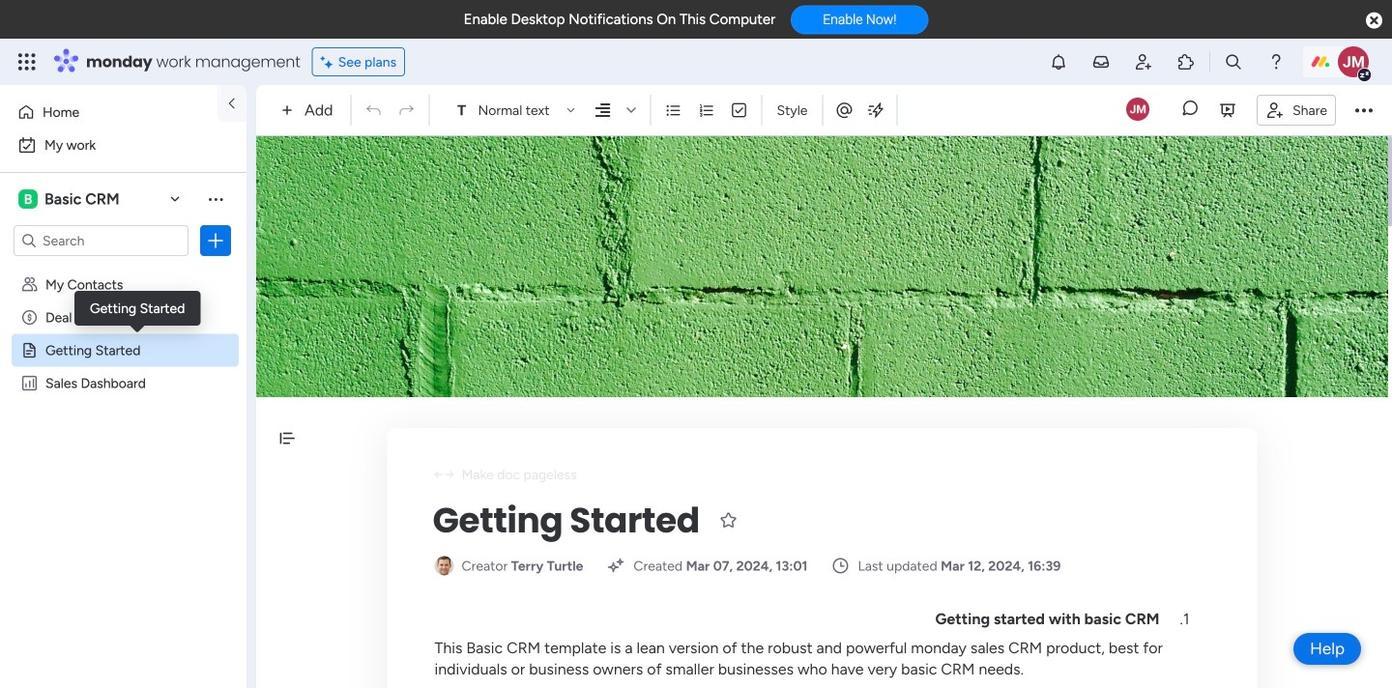 Task type: locate. For each thing, give the bounding box(es) containing it.
options image
[[206, 231, 225, 251]]

Search in workspace field
[[41, 230, 162, 252]]

board activity image
[[1127, 97, 1150, 121]]

0 vertical spatial option
[[12, 97, 206, 128]]

invite members image
[[1135, 52, 1154, 72]]

None field
[[428, 496, 705, 546]]

notifications image
[[1050, 52, 1069, 72]]

option
[[12, 97, 206, 128], [12, 130, 235, 161], [0, 267, 247, 271]]

jeremy miller image
[[1339, 46, 1370, 77]]

bulleted list image
[[665, 102, 682, 119]]

workspace options image
[[206, 189, 225, 209]]

monday marketplace image
[[1177, 52, 1197, 72]]

mention image
[[835, 100, 855, 120]]

add to favorites image
[[719, 511, 739, 530]]

list box
[[0, 265, 247, 661]]

dynamic values image
[[866, 101, 886, 120]]

update feed image
[[1092, 52, 1111, 72]]

workspace selection element
[[18, 188, 122, 211]]



Task type: vqa. For each thing, say whether or not it's contained in the screenshot.
Workspace IMAGE
yes



Task type: describe. For each thing, give the bounding box(es) containing it.
search everything image
[[1225, 52, 1244, 72]]

checklist image
[[731, 102, 748, 119]]

1 vertical spatial option
[[12, 130, 235, 161]]

help image
[[1267, 52, 1287, 72]]

public dashboard image
[[20, 374, 39, 393]]

numbered list image
[[698, 102, 715, 119]]

v2 ellipsis image
[[1356, 98, 1374, 123]]

workspace image
[[18, 189, 38, 210]]

select product image
[[17, 52, 37, 72]]

dapulse close image
[[1367, 11, 1383, 31]]

see plans image
[[321, 51, 338, 73]]

public board image
[[20, 341, 39, 360]]

menu image
[[358, 641, 372, 656]]

2 vertical spatial option
[[0, 267, 247, 271]]



